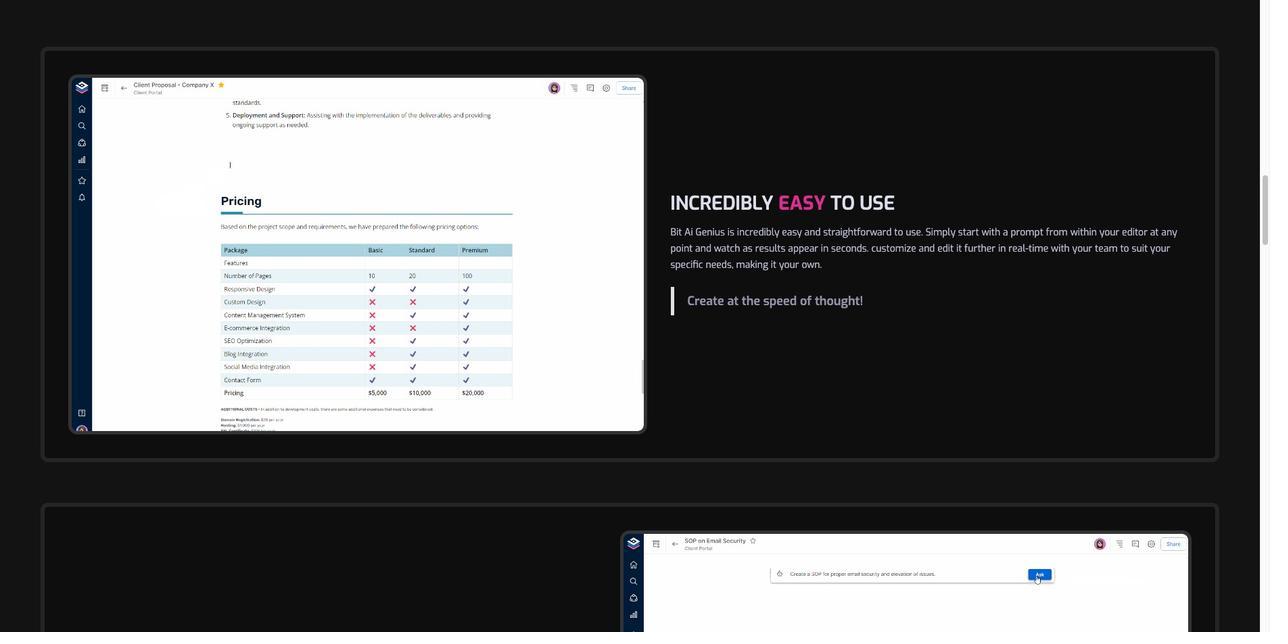 Task type: vqa. For each thing, say whether or not it's contained in the screenshot.
"embedded"
no



Task type: locate. For each thing, give the bounding box(es) containing it.
to left suit
[[1121, 242, 1130, 255]]

appear
[[789, 242, 819, 255]]

needs,
[[706, 259, 734, 272]]

results
[[756, 242, 786, 255]]

point
[[671, 242, 693, 255]]

0 horizontal spatial with
[[982, 226, 1001, 239]]

1 horizontal spatial it
[[957, 242, 963, 255]]

ai
[[685, 226, 693, 239]]

1 vertical spatial at
[[728, 293, 739, 309]]

to
[[895, 226, 904, 239], [1121, 242, 1130, 255]]

speed
[[764, 293, 797, 309]]

thought!
[[815, 293, 864, 309]]

and up appear
[[805, 226, 821, 239]]

0 horizontal spatial in
[[821, 242, 829, 255]]

own.
[[802, 259, 822, 272]]

incredibly easy to use
[[671, 191, 896, 216]]

suit
[[1132, 242, 1148, 255]]

your down appear
[[780, 259, 800, 272]]

1 vertical spatial with
[[1052, 242, 1070, 255]]

within
[[1071, 226, 1098, 239]]

0 vertical spatial it
[[957, 242, 963, 255]]

1 vertical spatial it
[[771, 259, 777, 272]]

2 in from the left
[[999, 242, 1007, 255]]

0 vertical spatial to
[[895, 226, 904, 239]]

with left a
[[982, 226, 1001, 239]]

at left the at the top right
[[728, 293, 739, 309]]

your down any
[[1151, 242, 1171, 255]]

time
[[1029, 242, 1049, 255]]

any
[[1162, 226, 1178, 239]]

to left use.
[[895, 226, 904, 239]]

use.
[[906, 226, 924, 239]]

it right edit
[[957, 242, 963, 255]]

it
[[957, 242, 963, 255], [771, 259, 777, 272]]

with down from
[[1052, 242, 1070, 255]]

your
[[1100, 226, 1120, 239], [1073, 242, 1093, 255], [1151, 242, 1171, 255], [780, 259, 800, 272]]

1 horizontal spatial and
[[805, 226, 821, 239]]

at left any
[[1151, 226, 1160, 239]]

2 horizontal spatial and
[[919, 242, 935, 255]]

in up the own. on the top right
[[821, 242, 829, 255]]

1 horizontal spatial to
[[1121, 242, 1130, 255]]

your down within
[[1073, 242, 1093, 255]]

start
[[959, 226, 980, 239]]

straightforward
[[824, 226, 892, 239]]

1 horizontal spatial at
[[1151, 226, 1160, 239]]

customize
[[872, 242, 917, 255]]

at
[[1151, 226, 1160, 239], [728, 293, 739, 309]]

1 horizontal spatial in
[[999, 242, 1007, 255]]

in left real-
[[999, 242, 1007, 255]]

create at the speed of thought!
[[688, 293, 864, 309]]

is
[[728, 226, 735, 239]]

and left edit
[[919, 242, 935, 255]]

0 horizontal spatial to
[[895, 226, 904, 239]]

it down results
[[771, 259, 777, 272]]

1 horizontal spatial with
[[1052, 242, 1070, 255]]

0 vertical spatial at
[[1151, 226, 1160, 239]]

with
[[982, 226, 1001, 239], [1052, 242, 1070, 255]]

incredibly
[[671, 191, 774, 216]]

0 horizontal spatial and
[[696, 242, 712, 255]]

1 vertical spatial to
[[1121, 242, 1130, 255]]

and down genius on the right
[[696, 242, 712, 255]]

and
[[805, 226, 821, 239], [696, 242, 712, 255], [919, 242, 935, 255]]

your up team
[[1100, 226, 1120, 239]]

1 in from the left
[[821, 242, 829, 255]]

in
[[821, 242, 829, 255], [999, 242, 1007, 255]]



Task type: describe. For each thing, give the bounding box(es) containing it.
from
[[1047, 226, 1068, 239]]

easy
[[779, 191, 826, 216]]

0 vertical spatial with
[[982, 226, 1001, 239]]

bit
[[671, 226, 682, 239]]

team
[[1096, 242, 1118, 255]]

at inside bit ai genius is incredibly easy and straightforward to use. simply start with a prompt from within your editor at any point and watch as results appear in seconds. customize and edit it further in real-time with your team to suit your specific needs, making it your own.
[[1151, 226, 1160, 239]]

watch
[[714, 242, 741, 255]]

genius
[[696, 226, 725, 239]]

to use
[[831, 191, 896, 216]]

prompt
[[1011, 226, 1044, 239]]

editor
[[1123, 226, 1148, 239]]

create
[[688, 293, 725, 309]]

incredibly
[[737, 226, 780, 239]]

specific
[[671, 259, 704, 272]]

of
[[800, 293, 812, 309]]

easy
[[782, 226, 802, 239]]

a
[[1004, 226, 1009, 239]]

seconds.
[[832, 242, 869, 255]]

0 horizontal spatial it
[[771, 259, 777, 272]]

the
[[742, 293, 761, 309]]

bit ai genius is incredibly easy and straightforward to use. simply start with a prompt from within your editor at any point and watch as results appear in seconds. customize and edit it further in real-time with your team to suit your specific needs, making it your own.
[[671, 226, 1178, 272]]

0 horizontal spatial at
[[728, 293, 739, 309]]

real-
[[1009, 242, 1029, 255]]

simply
[[926, 226, 956, 239]]

making
[[737, 259, 769, 272]]

as
[[743, 242, 753, 255]]

further
[[965, 242, 996, 255]]

edit
[[938, 242, 954, 255]]



